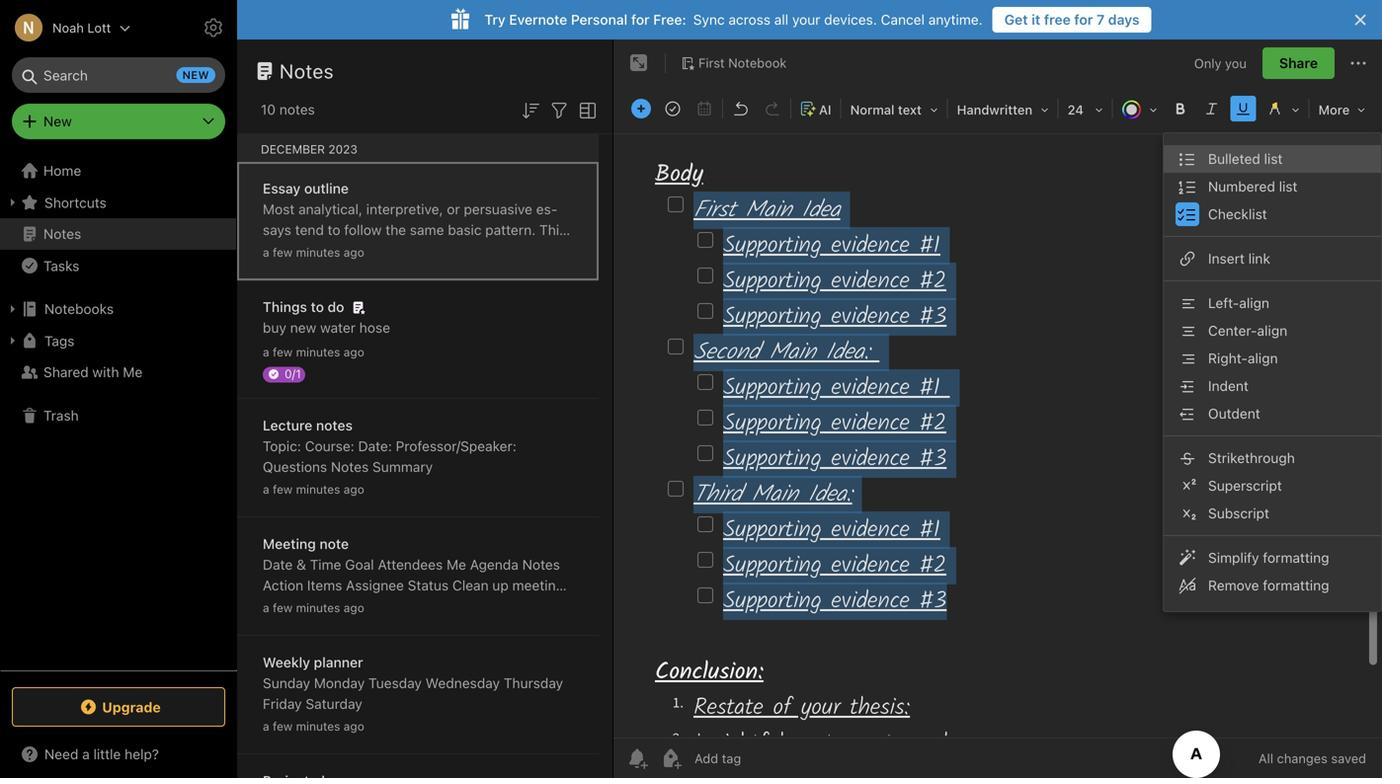 Task type: describe. For each thing, give the bounding box(es) containing it.
do
[[328, 299, 344, 315]]

new button
[[12, 104, 225, 139]]

share
[[1280, 55, 1318, 71]]

only you
[[1194, 56, 1247, 70]]

Search text field
[[26, 57, 211, 93]]

your
[[792, 11, 821, 28]]

left-align
[[1208, 295, 1270, 311]]

list for bulleted list
[[1264, 151, 1283, 167]]

most
[[338, 263, 370, 280]]

ai button
[[793, 95, 839, 124]]

strikethrough link
[[1164, 445, 1381, 472]]

days
[[1108, 11, 1140, 28]]

left-align link
[[1164, 290, 1381, 317]]

WHAT'S NEW field
[[0, 739, 237, 771]]

list for numbered list
[[1279, 178, 1298, 195]]

notes up 10 notes
[[280, 59, 334, 83]]

simplify formatting
[[1208, 550, 1330, 566]]

a inside field
[[82, 747, 90, 763]]

minutes for date & time goal attendees me agenda notes action items assignee status clean up meeting notes send out meeting notes and action items
[[296, 601, 340, 615]]

2 few from the top
[[273, 345, 293, 359]]

notebooks link
[[0, 293, 236, 325]]

try evernote personal for free: sync across all your devices. cancel anytime.
[[485, 11, 983, 28]]

weekly
[[263, 655, 310, 671]]

subscript
[[1208, 505, 1270, 522]]

a few minutes ago for topic: course: date: professor/speaker: questions notes summary
[[263, 483, 364, 497]]

2023
[[328, 142, 358, 156]]

strikethrough
[[1208, 450, 1295, 466]]

expand note image
[[627, 51, 651, 75]]

need a little help?
[[44, 747, 159, 763]]

new inside search box
[[182, 69, 209, 82]]

ago for topic: course: date: professor/speaker: questions notes summary
[[344, 483, 364, 497]]

shortcuts button
[[0, 187, 236, 218]]

home
[[43, 163, 81, 179]]

expand notebooks image
[[5, 301, 21, 317]]

tags button
[[0, 325, 236, 357]]

cancel
[[881, 11, 925, 28]]

hose
[[359, 320, 390, 336]]

few for most analytical, interpretive, or persuasive es says tend to follow the same basic pattern. this structure should help you formulate effective outlines for most ...
[[273, 246, 293, 259]]

tags
[[44, 333, 75, 349]]

align for right-
[[1248, 350, 1278, 367]]

add a reminder image
[[625, 747, 649, 771]]

few for date & time goal attendees me agenda notes action items assignee status clean up meeting notes send out meeting notes and action items
[[273, 601, 293, 615]]

a few minutes ago for most analytical, interpretive, or persuasive es says tend to follow the same basic pattern. this structure should help you formulate effective outlines for most ...
[[263, 246, 364, 259]]

shortcuts
[[44, 194, 107, 211]]

trash
[[43, 408, 79, 424]]

follow
[[344, 222, 382, 238]]

shared with me link
[[0, 357, 236, 388]]

attendees
[[378, 557, 443, 573]]

little
[[93, 747, 121, 763]]

me inside "link"
[[123, 364, 143, 380]]

formatting for simplify formatting
[[1263, 550, 1330, 566]]

superscript
[[1208, 478, 1282, 494]]

analytical,
[[298, 201, 363, 217]]

essay outline
[[263, 180, 349, 197]]

note
[[320, 536, 349, 552]]

first
[[699, 55, 725, 70]]

for inside the most analytical, interpretive, or persuasive es says tend to follow the same basic pattern. this structure should help you formulate effective outlines for most ...
[[317, 263, 334, 280]]

first notebook
[[699, 55, 787, 70]]

Add filters field
[[547, 97, 571, 122]]

View options field
[[571, 97, 600, 122]]

ago for date & time goal attendees me agenda notes action items assignee status clean up meeting notes send out meeting notes and action items
[[344, 601, 364, 615]]

dropdown list menu
[[1164, 145, 1381, 600]]

need
[[44, 747, 78, 763]]

basic
[[448, 222, 482, 238]]

1 vertical spatial to
[[311, 299, 324, 315]]

more actions image
[[1347, 51, 1371, 75]]

More field
[[1312, 95, 1373, 124]]

topic: course: date: professor/speaker: questions notes summary
[[263, 438, 517, 475]]

help?
[[125, 747, 159, 763]]

text
[[898, 102, 922, 117]]

formulate
[[429, 243, 490, 259]]

persuasive
[[464, 201, 533, 217]]

friday
[[263, 696, 302, 712]]

Font color field
[[1115, 95, 1165, 124]]

right-align link
[[1164, 345, 1381, 373]]

formatting for remove formatting
[[1263, 578, 1330, 594]]

you inside the note window element
[[1225, 56, 1247, 70]]

numbered list
[[1208, 178, 1298, 195]]

notebook
[[728, 55, 787, 70]]

wednesday
[[426, 675, 500, 692]]

a few minutes ago for date & time goal attendees me agenda notes action items assignee status clean up meeting notes send out meeting notes and action items
[[263, 601, 364, 615]]

More actions field
[[1347, 47, 1371, 79]]

few inside weekly planner sunday monday tuesday wednesday thursday friday saturday a few minutes ago
[[273, 720, 293, 734]]

ago inside weekly planner sunday monday tuesday wednesday thursday friday saturday a few minutes ago
[[344, 720, 364, 734]]

topic:
[[263, 438, 301, 455]]

handwritten
[[957, 102, 1033, 117]]

same
[[410, 222, 444, 238]]

effective
[[494, 243, 549, 259]]

&
[[296, 557, 306, 573]]

24
[[1068, 102, 1084, 117]]

most analytical, interpretive, or persuasive es says tend to follow the same basic pattern. this structure should help you formulate effective outlines for most ...
[[263, 201, 566, 280]]

1 vertical spatial meeting
[[363, 598, 415, 615]]

checklist link
[[1164, 201, 1381, 228]]

items
[[528, 598, 563, 615]]

outdent
[[1208, 406, 1261, 422]]

note window element
[[614, 40, 1382, 779]]

items
[[307, 578, 342, 594]]

subscript link
[[1164, 500, 1381, 528]]

for for 7
[[1074, 11, 1093, 28]]

share button
[[1263, 47, 1335, 79]]

should
[[325, 243, 367, 259]]

tend
[[295, 222, 324, 238]]

clean
[[452, 578, 489, 594]]

summary
[[372, 459, 433, 475]]

remove formatting
[[1208, 578, 1330, 594]]

bold image
[[1167, 95, 1194, 123]]

tuesday
[[369, 675, 422, 692]]

indent
[[1208, 378, 1249, 394]]

get it free for 7 days
[[1005, 11, 1140, 28]]

task image
[[659, 95, 687, 123]]

align for center-
[[1257, 323, 1288, 339]]

minutes for topic: course: date: professor/speaker: questions notes summary
[[296, 483, 340, 497]]



Task type: locate. For each thing, give the bounding box(es) containing it.
date
[[263, 557, 293, 573]]

4 few from the top
[[273, 601, 293, 615]]

0 horizontal spatial for
[[317, 263, 334, 280]]

new
[[182, 69, 209, 82], [290, 320, 316, 336]]

anytime.
[[929, 11, 983, 28]]

bulleted list menu item
[[1164, 145, 1381, 173]]

5 ago from the top
[[344, 720, 364, 734]]

me up clean
[[447, 557, 466, 573]]

home link
[[0, 155, 237, 187]]

few down action on the bottom left of page
[[273, 601, 293, 615]]

minutes down the tend
[[296, 246, 340, 259]]

you down same
[[402, 243, 425, 259]]

free
[[1044, 11, 1071, 28]]

Account field
[[0, 8, 131, 47]]

italic image
[[1198, 95, 1226, 123]]

right-
[[1208, 350, 1248, 367]]

notes
[[279, 101, 315, 118], [316, 417, 353, 434], [263, 598, 298, 615], [419, 598, 454, 615]]

settings image
[[202, 16, 225, 40]]

0 horizontal spatial new
[[182, 69, 209, 82]]

a
[[263, 246, 269, 259], [263, 345, 269, 359], [263, 483, 269, 497], [263, 601, 269, 615], [263, 720, 269, 734], [82, 747, 90, 763]]

bulleted
[[1208, 151, 1261, 167]]

1 few from the top
[[273, 246, 293, 259]]

devices.
[[824, 11, 877, 28]]

out
[[339, 598, 359, 615]]

list down bulleted list menu item
[[1279, 178, 1298, 195]]

1 vertical spatial you
[[402, 243, 425, 259]]

structure
[[263, 243, 321, 259]]

notes up course: at the left bottom of page
[[316, 417, 353, 434]]

0 vertical spatial me
[[123, 364, 143, 380]]

notes down status
[[419, 598, 454, 615]]

notes right 10
[[279, 101, 315, 118]]

right-align
[[1208, 350, 1278, 367]]

0 vertical spatial to
[[328, 222, 340, 238]]

meeting up items
[[512, 578, 564, 594]]

Font family field
[[950, 95, 1056, 124]]

notes up items
[[522, 557, 560, 573]]

notes inside "topic: course: date: professor/speaker: questions notes summary"
[[331, 459, 369, 475]]

0 vertical spatial meeting
[[512, 578, 564, 594]]

0 vertical spatial you
[[1225, 56, 1247, 70]]

you inside the most analytical, interpretive, or persuasive es says tend to follow the same basic pattern. this structure should help you formulate effective outlines for most ...
[[402, 243, 425, 259]]

a down questions
[[263, 483, 269, 497]]

align for left-
[[1239, 295, 1270, 311]]

Note Editor text field
[[614, 134, 1382, 738]]

Highlight field
[[1259, 95, 1307, 124]]

changes
[[1277, 751, 1328, 766]]

0 horizontal spatial you
[[402, 243, 425, 259]]

planner
[[314, 655, 363, 671]]

for left "most" in the top of the page
[[317, 263, 334, 280]]

1 horizontal spatial you
[[1225, 56, 1247, 70]]

undo image
[[727, 95, 755, 123]]

1 vertical spatial formatting
[[1263, 578, 1330, 594]]

meeting down assignee
[[363, 598, 415, 615]]

to
[[328, 222, 340, 238], [311, 299, 324, 315]]

5 minutes from the top
[[296, 720, 340, 734]]

minutes down saturday
[[296, 720, 340, 734]]

a few minutes ago down questions
[[263, 483, 364, 497]]

all
[[1259, 751, 1274, 766]]

action
[[485, 598, 525, 615]]

1 horizontal spatial me
[[447, 557, 466, 573]]

help
[[371, 243, 399, 259]]

monday
[[314, 675, 365, 692]]

simplify
[[1208, 550, 1259, 566]]

few down questions
[[273, 483, 293, 497]]

a down 'friday'
[[263, 720, 269, 734]]

notebooks
[[44, 301, 114, 317]]

3 minutes from the top
[[296, 483, 340, 497]]

to inside the most analytical, interpretive, or persuasive es says tend to follow the same basic pattern. this structure should help you formulate effective outlines for most ...
[[328, 222, 340, 238]]

buy new water hose
[[263, 320, 390, 336]]

formatting up the remove formatting link
[[1263, 550, 1330, 566]]

Insert field
[[626, 95, 656, 123]]

sync
[[693, 11, 725, 28]]

for left "7"
[[1074, 11, 1093, 28]]

few up 0/1
[[273, 345, 293, 359]]

1 ago from the top
[[344, 246, 364, 259]]

ago down water
[[344, 345, 364, 359]]

1 horizontal spatial for
[[631, 11, 650, 28]]

notes inside meeting note date & time goal attendees me agenda notes action items assignee status clean up meeting notes send out meeting notes and action items
[[522, 557, 560, 573]]

to down analytical, on the left top
[[328, 222, 340, 238]]

notes down course: at the left bottom of page
[[331, 459, 369, 475]]

for
[[631, 11, 650, 28], [1074, 11, 1093, 28], [317, 263, 334, 280]]

1 vertical spatial new
[[290, 320, 316, 336]]

only
[[1194, 56, 1222, 70]]

meeting
[[263, 536, 316, 552]]

1 horizontal spatial new
[[290, 320, 316, 336]]

4 minutes from the top
[[296, 601, 340, 615]]

evernote
[[509, 11, 567, 28]]

0 vertical spatial formatting
[[1263, 550, 1330, 566]]

1 minutes from the top
[[296, 246, 340, 259]]

essay
[[263, 180, 301, 197]]

1 vertical spatial me
[[447, 557, 466, 573]]

outdent link
[[1164, 400, 1381, 428]]

assignee
[[346, 578, 404, 594]]

3 ago from the top
[[344, 483, 364, 497]]

meeting note date & time goal attendees me agenda notes action items assignee status clean up meeting notes send out meeting notes and action items
[[263, 536, 564, 615]]

me right with
[[123, 364, 143, 380]]

a down buy
[[263, 345, 269, 359]]

formatting down simplify formatting link
[[1263, 578, 1330, 594]]

0/1
[[285, 367, 301, 381]]

free:
[[653, 11, 686, 28]]

a inside weekly planner sunday monday tuesday wednesday thursday friday saturday a few minutes ago
[[263, 720, 269, 734]]

1 horizontal spatial to
[[328, 222, 340, 238]]

a few minutes ago down buy new water hose
[[263, 345, 364, 359]]

align down left-align link
[[1257, 323, 1288, 339]]

Font size field
[[1061, 95, 1110, 124]]

send
[[302, 598, 335, 615]]

2 a few minutes ago from the top
[[263, 345, 364, 359]]

2 vertical spatial align
[[1248, 350, 1278, 367]]

me inside meeting note date & time goal attendees me agenda notes action items assignee status clean up meeting notes send out meeting notes and action items
[[447, 557, 466, 573]]

insert
[[1208, 250, 1245, 267]]

time
[[310, 557, 341, 573]]

1 formatting from the top
[[1263, 550, 1330, 566]]

outlines
[[263, 263, 313, 280]]

list up numbered list link
[[1264, 151, 1283, 167]]

notes
[[280, 59, 334, 83], [43, 226, 81, 242], [331, 459, 369, 475], [522, 557, 560, 573]]

more
[[1319, 102, 1350, 117]]

across
[[729, 11, 771, 28]]

action
[[263, 578, 303, 594]]

minutes down questions
[[296, 483, 340, 497]]

tree
[[0, 155, 237, 670]]

3 a few minutes ago from the top
[[263, 483, 364, 497]]

2 ago from the top
[[344, 345, 364, 359]]

bulleted list
[[1208, 151, 1283, 167]]

10
[[261, 101, 276, 118]]

few
[[273, 246, 293, 259], [273, 345, 293, 359], [273, 483, 293, 497], [273, 601, 293, 615], [273, 720, 293, 734]]

a up outlines
[[263, 246, 269, 259]]

normal text
[[850, 102, 922, 117]]

ai
[[819, 102, 832, 117]]

all
[[774, 11, 789, 28]]

numbered
[[1208, 178, 1276, 195]]

shared with me
[[43, 364, 143, 380]]

add filters image
[[547, 99, 571, 122]]

5 few from the top
[[273, 720, 293, 734]]

tree containing home
[[0, 155, 237, 670]]

new down 'things to do'
[[290, 320, 316, 336]]

7
[[1097, 11, 1105, 28]]

outline
[[304, 180, 349, 197]]

add tag image
[[659, 747, 683, 771]]

insert link link
[[1164, 245, 1381, 273]]

click to collapse image
[[230, 742, 245, 766]]

first notebook button
[[674, 49, 794, 77]]

minutes down buy new water hose
[[296, 345, 340, 359]]

link
[[1249, 250, 1271, 267]]

...
[[374, 263, 386, 280]]

notes inside notes "link"
[[43, 226, 81, 242]]

ago down saturday
[[344, 720, 364, 734]]

for for free:
[[631, 11, 650, 28]]

underline image
[[1230, 95, 1257, 123]]

superscript link
[[1164, 472, 1381, 500]]

this
[[539, 222, 566, 238]]

bulleted list link
[[1164, 145, 1381, 173]]

1 a few minutes ago from the top
[[263, 246, 364, 259]]

water
[[320, 320, 356, 336]]

professor/speaker:
[[396, 438, 517, 455]]

you
[[1225, 56, 1247, 70], [402, 243, 425, 259]]

remove
[[1208, 578, 1259, 594]]

Sort options field
[[519, 97, 542, 122]]

0 horizontal spatial me
[[123, 364, 143, 380]]

course:
[[305, 438, 354, 455]]

Heading level field
[[843, 95, 945, 124]]

for left free:
[[631, 11, 650, 28]]

list inside numbered list link
[[1279, 178, 1298, 195]]

minutes for most analytical, interpretive, or persuasive es says tend to follow the same basic pattern. this structure should help you formulate effective outlines for most ...
[[296, 246, 340, 259]]

new search field
[[26, 57, 215, 93]]

thursday
[[504, 675, 563, 692]]

4 ago from the top
[[344, 601, 364, 615]]

to left do
[[311, 299, 324, 315]]

1 vertical spatial list
[[1279, 178, 1298, 195]]

a left little
[[82, 747, 90, 763]]

2 formatting from the top
[[1263, 578, 1330, 594]]

few for topic: course: date: professor/speaker: questions notes summary
[[273, 483, 293, 497]]

2 horizontal spatial for
[[1074, 11, 1093, 28]]

center-align
[[1208, 323, 1288, 339]]

get
[[1005, 11, 1028, 28]]

status
[[408, 578, 449, 594]]

ago for most analytical, interpretive, or persuasive es says tend to follow the same basic pattern. this structure should help you formulate effective outlines for most ...
[[344, 246, 364, 259]]

tasks
[[43, 258, 79, 274]]

normal
[[850, 102, 895, 117]]

few up outlines
[[273, 246, 293, 259]]

Add tag field
[[693, 750, 841, 767]]

saved
[[1331, 751, 1367, 766]]

a down action on the bottom left of page
[[263, 601, 269, 615]]

lecture notes
[[263, 417, 353, 434]]

3 few from the top
[[273, 483, 293, 497]]

indent link
[[1164, 373, 1381, 400]]

0 horizontal spatial to
[[311, 299, 324, 315]]

1 horizontal spatial meeting
[[512, 578, 564, 594]]

interpretive,
[[366, 201, 443, 217]]

ago down assignee
[[344, 601, 364, 615]]

december 2023
[[261, 142, 358, 156]]

list inside bulleted list link
[[1264, 151, 1283, 167]]

for inside button
[[1074, 11, 1093, 28]]

minutes down items at bottom
[[296, 601, 340, 615]]

align down center-align link
[[1248, 350, 1278, 367]]

0 vertical spatial align
[[1239, 295, 1270, 311]]

all changes saved
[[1259, 751, 1367, 766]]

ago down date:
[[344, 483, 364, 497]]

4 a few minutes ago from the top
[[263, 601, 364, 615]]

0 vertical spatial new
[[182, 69, 209, 82]]

you right only
[[1225, 56, 1247, 70]]

2 minutes from the top
[[296, 345, 340, 359]]

the
[[386, 222, 406, 238]]

1 vertical spatial align
[[1257, 323, 1288, 339]]

align up 'center-align'
[[1239, 295, 1270, 311]]

0 horizontal spatial meeting
[[363, 598, 415, 615]]

new down settings image
[[182, 69, 209, 82]]

new
[[43, 113, 72, 129]]

notes up the tasks
[[43, 226, 81, 242]]

a few minutes ago
[[263, 246, 364, 259], [263, 345, 364, 359], [263, 483, 364, 497], [263, 601, 364, 615]]

says
[[263, 201, 558, 238]]

ago up "most" in the top of the page
[[344, 246, 364, 259]]

minutes inside weekly planner sunday monday tuesday wednesday thursday friday saturday a few minutes ago
[[296, 720, 340, 734]]

it
[[1032, 11, 1041, 28]]

a few minutes ago down the tend
[[263, 246, 364, 259]]

0 vertical spatial list
[[1264, 151, 1283, 167]]

expand tags image
[[5, 333, 21, 349]]

a few minutes ago down items at bottom
[[263, 601, 364, 615]]

few down 'friday'
[[273, 720, 293, 734]]

trash link
[[0, 400, 236, 432]]

notes down action on the bottom left of page
[[263, 598, 298, 615]]

december
[[261, 142, 325, 156]]



Task type: vqa. For each thing, say whether or not it's contained in the screenshot.
Most analytical, interpretive, or persuasive es says tend to follow the same basic pattern. This structure should help you formulate effective outlines for most ...'s few
yes



